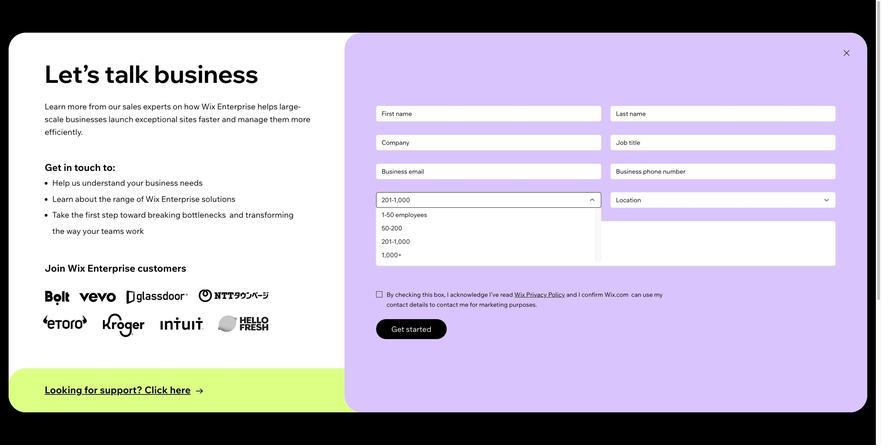 Task type: locate. For each thing, give the bounding box(es) containing it.
Last name text field
[[610, 106, 836, 121]]

list box
[[376, 208, 601, 262]]

Job title text field
[[610, 135, 836, 150]]

Business email email field
[[376, 164, 601, 179]]

What would you like to discuss? text field
[[376, 221, 836, 266]]

First name text field
[[376, 106, 601, 121]]



Task type: describe. For each thing, give the bounding box(es) containing it.
Business phone number telephone field
[[610, 164, 836, 179]]

Company text field
[[376, 135, 601, 150]]



Task type: vqa. For each thing, say whether or not it's contained in the screenshot.
All
no



